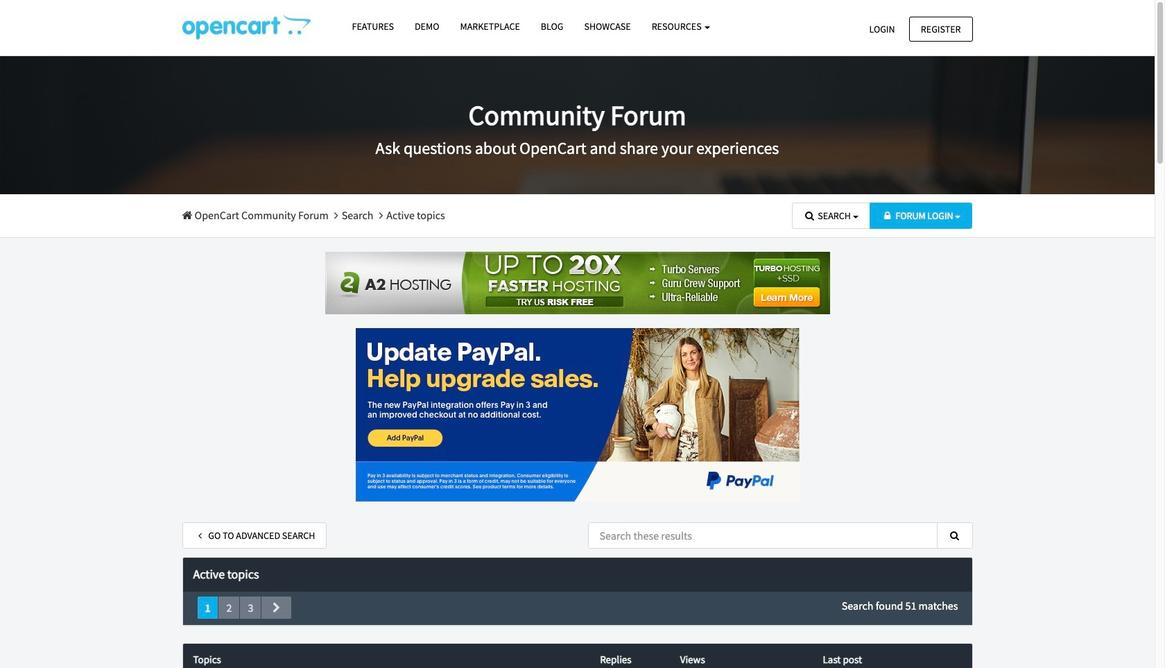 Task type: describe. For each thing, give the bounding box(es) containing it.
Search these results search field
[[588, 522, 938, 549]]

home image
[[182, 210, 192, 221]]

chevron right image
[[269, 602, 284, 614]]

lock image
[[882, 211, 894, 221]]



Task type: vqa. For each thing, say whether or not it's contained in the screenshot.
chevron right image at the left of the page
yes



Task type: locate. For each thing, give the bounding box(es) containing it.
search image
[[804, 211, 816, 221]]

paypal payment gateway image
[[356, 328, 800, 501]]

search image
[[949, 531, 961, 540]]

None search field
[[588, 522, 973, 549]]

advanced search image
[[194, 531, 206, 540]]

a2 hosting image
[[325, 252, 830, 314]]



